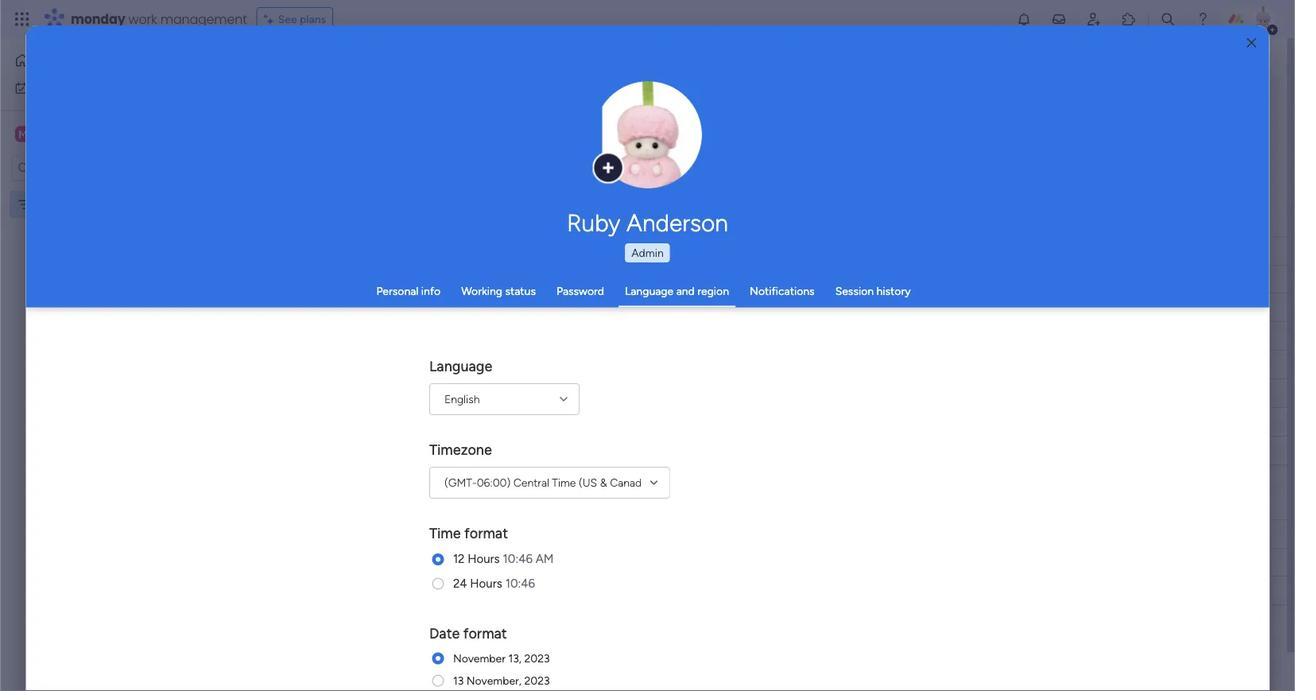 Task type: locate. For each thing, give the bounding box(es) containing it.
0 vertical spatial 10:46
[[503, 552, 533, 566]]

picture
[[632, 157, 665, 169]]

language down admin
[[625, 284, 674, 298]]

1 vertical spatial work
[[53, 81, 77, 95]]

ruby anderson button
[[429, 208, 867, 237]]

work inside button
[[53, 81, 77, 95]]

execute
[[345, 387, 385, 401]]

10:46 for 10:46 am
[[503, 552, 533, 566]]

management
[[160, 10, 247, 28]]

conduct market research
[[301, 273, 427, 286]]

language
[[625, 284, 674, 298], [429, 357, 492, 374]]

1 2023 from the top
[[524, 651, 550, 665]]

status
[[505, 284, 536, 298]]

notifications
[[750, 284, 815, 298]]

m button
[[11, 121, 158, 148]]

0 vertical spatial hours
[[468, 552, 500, 566]]

plan
[[301, 387, 321, 401]]

manage
[[243, 89, 283, 102]]

develop a product roadmap
[[301, 301, 439, 315]]

2023
[[524, 651, 550, 665], [524, 674, 550, 687]]

meeting notes
[[986, 302, 1053, 315]]

pricing
[[353, 359, 387, 372]]

10:46 down the 12 hours 10:46 am
[[505, 576, 535, 590]]

0 vertical spatial develop
[[301, 301, 342, 315]]

1 vertical spatial format
[[463, 624, 507, 642]]

language and region
[[625, 284, 729, 298]]

develop up "plan" in the bottom of the page
[[301, 359, 342, 372]]

13
[[805, 299, 815, 312], [453, 674, 464, 687]]

hours
[[468, 552, 500, 566], [470, 576, 502, 590]]

0 horizontal spatial 13
[[453, 674, 464, 687]]

list box
[[0, 188, 203, 433]]

hide
[[652, 159, 676, 173]]

and right "plan" in the bottom of the page
[[324, 387, 343, 401]]

select product image
[[14, 11, 30, 27]]

english
[[444, 392, 480, 406]]

format
[[464, 524, 508, 541], [463, 624, 507, 642]]

working left status
[[462, 284, 503, 298]]

a for product
[[344, 301, 350, 315]]

0 vertical spatial a
[[344, 301, 350, 315]]

option
[[0, 190, 203, 193]]

working for working status
[[462, 284, 503, 298]]

1 horizontal spatial 13
[[805, 299, 815, 312]]

notifications image
[[1017, 11, 1033, 27]]

plans
[[300, 12, 326, 26]]

work
[[129, 10, 157, 28], [53, 81, 77, 95]]

a left launch
[[388, 387, 394, 401]]

working
[[655, 273, 696, 287], [462, 284, 503, 298]]

2 vertical spatial a
[[388, 387, 394, 401]]

product
[[353, 301, 392, 315]]

info
[[421, 284, 441, 298]]

10:46 for 10:46
[[505, 576, 535, 590]]

manage any type of project. assign owners, set timelines and keep track of where your project stands. button
[[241, 86, 775, 105]]

0 vertical spatial and
[[529, 89, 548, 102]]

date
[[429, 624, 460, 642]]

and up done
[[677, 284, 695, 298]]

november,
[[466, 674, 521, 687]]

and left keep
[[529, 89, 548, 102]]

it
[[714, 273, 721, 287]]

my work
[[35, 81, 77, 95]]

1 vertical spatial a
[[344, 359, 350, 372]]

apps image
[[1122, 11, 1138, 27]]

0 horizontal spatial working
[[462, 284, 503, 298]]

format up the 12 hours 10:46 am
[[464, 524, 508, 541]]

ruby anderson image
[[1251, 6, 1277, 32]]

search everything image
[[1161, 11, 1177, 27]]

format for date format
[[463, 624, 507, 642]]

hours right 24
[[470, 576, 502, 590]]

time format
[[429, 524, 508, 541]]

13 down november
[[453, 674, 464, 687]]

0 vertical spatial language
[[625, 284, 674, 298]]

time
[[552, 476, 576, 489], [429, 524, 461, 541]]

1 vertical spatial time
[[429, 524, 461, 541]]

working left on
[[655, 273, 696, 287]]

06:00)
[[477, 476, 511, 489]]

help image
[[1196, 11, 1212, 27]]

working status link
[[462, 284, 536, 298]]

1 vertical spatial and
[[677, 284, 695, 298]]

2 2023 from the top
[[524, 674, 550, 687]]

develop a pricing strategy
[[301, 359, 431, 372]]

a left product
[[344, 301, 350, 315]]

1 horizontal spatial language
[[625, 284, 674, 298]]

hours right 12
[[468, 552, 500, 566]]

profile
[[653, 143, 682, 156]]

2023 down november 13, 2023
[[524, 674, 550, 687]]

event
[[432, 387, 460, 401]]

2 vertical spatial and
[[324, 387, 343, 401]]

track
[[577, 89, 603, 102]]

assign
[[386, 89, 419, 102]]

$1,000
[[1115, 302, 1147, 315]]

develop for develop a product roadmap
[[301, 301, 342, 315]]

1 vertical spatial hours
[[470, 576, 502, 590]]

1 vertical spatial develop
[[301, 359, 342, 372]]

10:46
[[503, 552, 533, 566], [505, 576, 535, 590]]

low
[[898, 273, 918, 287]]

24
[[453, 576, 467, 590]]

work right monday
[[129, 10, 157, 28]]

1 horizontal spatial and
[[529, 89, 548, 102]]

develop
[[301, 301, 342, 315], [301, 359, 342, 372]]

format up november
[[463, 624, 507, 642]]

a left pricing
[[344, 359, 350, 372]]

1 vertical spatial 10:46
[[505, 576, 535, 590]]

work right my
[[53, 81, 77, 95]]

1 horizontal spatial working
[[655, 273, 696, 287]]

1 horizontal spatial of
[[605, 89, 616, 102]]

change profile picture button
[[594, 81, 702, 189]]

2 horizontal spatial and
[[677, 284, 695, 298]]

canada)
[[610, 476, 651, 489]]

0 horizontal spatial of
[[332, 89, 342, 102]]

1 develop from the top
[[301, 301, 342, 315]]

13,
[[508, 651, 521, 665]]

10:46 left am
[[503, 552, 533, 566]]

time up 12
[[429, 524, 461, 541]]

launch
[[396, 387, 429, 401]]

a
[[344, 301, 350, 315], [344, 359, 350, 372], [388, 387, 394, 401]]

24 hours 10:46
[[453, 576, 535, 590]]

roadmap
[[395, 301, 439, 315]]

0 vertical spatial work
[[129, 10, 157, 28]]

ruby anderson
[[567, 208, 729, 237]]

0 vertical spatial 2023
[[524, 651, 550, 665]]

of
[[332, 89, 342, 102], [605, 89, 616, 102]]

high
[[896, 301, 920, 315]]

see plans button
[[257, 7, 333, 31]]

1 vertical spatial 2023
[[524, 674, 550, 687]]

m
[[18, 127, 28, 141]]

personal info
[[377, 284, 441, 298]]

1 horizontal spatial work
[[129, 10, 157, 28]]

hours for 12 hours
[[468, 552, 500, 566]]

0 horizontal spatial and
[[324, 387, 343, 401]]

0 horizontal spatial work
[[53, 81, 77, 95]]

1 vertical spatial language
[[429, 357, 492, 374]]

work for monday
[[129, 10, 157, 28]]

0 horizontal spatial language
[[429, 357, 492, 374]]

of right track
[[605, 89, 616, 102]]

and inside button
[[529, 89, 548, 102]]

sort
[[591, 159, 612, 173]]

2 develop from the top
[[301, 359, 342, 372]]

working on it
[[655, 273, 721, 287]]

november 13, 2023
[[453, 651, 550, 665]]

0 vertical spatial format
[[464, 524, 508, 541]]

(gmt-
[[444, 476, 477, 489]]

language up event in the left bottom of the page
[[429, 357, 492, 374]]

develop down conduct
[[301, 301, 342, 315]]

central
[[513, 476, 549, 489]]

of right type in the top left of the page
[[332, 89, 342, 102]]

close image
[[1248, 37, 1257, 49]]

anderson
[[627, 208, 729, 237]]

timelines
[[482, 89, 527, 102]]

november
[[453, 651, 506, 665]]

time left (us
[[552, 476, 576, 489]]

notifications link
[[750, 284, 815, 298]]

0 vertical spatial time
[[552, 476, 576, 489]]

2023 right 13,
[[524, 651, 550, 665]]

13 right nov
[[805, 299, 815, 312]]

conduct
[[301, 273, 344, 286]]



Task type: vqa. For each thing, say whether or not it's contained in the screenshot.
Language and region on the top of the page
yes



Task type: describe. For each thing, give the bounding box(es) containing it.
your
[[652, 89, 674, 102]]

status
[[672, 244, 704, 258]]

admin
[[632, 246, 664, 260]]

format for time format
[[464, 524, 508, 541]]

develop for develop a pricing strategy
[[301, 359, 342, 372]]

meeting
[[986, 302, 1024, 315]]

12
[[453, 552, 465, 566]]

strategy
[[390, 359, 431, 372]]

on
[[699, 273, 711, 287]]

project.
[[345, 89, 383, 102]]

my work button
[[10, 75, 171, 101]]

personal info link
[[377, 284, 441, 298]]

keep
[[551, 89, 575, 102]]

(us
[[579, 476, 597, 489]]

history
[[877, 284, 911, 298]]

invite members image
[[1087, 11, 1103, 27]]

2 of from the left
[[605, 89, 616, 102]]

market
[[347, 273, 382, 286]]

and for language and region
[[677, 284, 695, 298]]

monday
[[71, 10, 125, 28]]

language for language
[[429, 357, 492, 374]]

home
[[37, 54, 67, 67]]

hours for 24 hours
[[470, 576, 502, 590]]

session
[[836, 284, 874, 298]]

nov
[[783, 299, 802, 312]]

owners,
[[422, 89, 461, 102]]

home button
[[10, 48, 171, 73]]

Status field
[[668, 242, 708, 260]]

inbox image
[[1052, 11, 1068, 27]]

2023 for november 13, 2023
[[524, 651, 550, 665]]

sort button
[[566, 154, 622, 179]]

my
[[35, 81, 50, 95]]

ruby
[[567, 208, 621, 237]]

session history
[[836, 284, 911, 298]]

session history link
[[836, 284, 911, 298]]

see
[[278, 12, 297, 26]]

0 horizontal spatial time
[[429, 524, 461, 541]]

notes
[[1027, 302, 1053, 315]]

working for working on it
[[655, 273, 696, 287]]

change
[[615, 143, 650, 156]]

see plans
[[278, 12, 326, 26]]

where
[[619, 89, 649, 102]]

manage any type of project. assign owners, set timelines and keep track of where your project stands.
[[243, 89, 751, 102]]

language for language and region
[[625, 284, 674, 298]]

1 of from the left
[[332, 89, 342, 102]]

change profile picture
[[615, 143, 682, 169]]

and for plan and execute a launch event
[[324, 387, 343, 401]]

v2 done deadline image
[[747, 300, 760, 315]]

1 horizontal spatial time
[[552, 476, 576, 489]]

working status
[[462, 284, 536, 298]]

plan and execute a launch event
[[301, 387, 460, 401]]

research
[[384, 273, 427, 286]]

12 hours 10:46 am
[[453, 552, 554, 566]]

any
[[286, 89, 303, 102]]

a for pricing
[[344, 359, 350, 372]]

date format
[[429, 624, 507, 642]]

work for my
[[53, 81, 77, 95]]

personal
[[377, 284, 419, 298]]

type
[[306, 89, 329, 102]]

1 vertical spatial 13
[[453, 674, 464, 687]]

timezone
[[429, 441, 492, 458]]

done
[[674, 301, 701, 315]]

language and region link
[[625, 284, 729, 298]]

stands.
[[716, 89, 751, 102]]

monday work management
[[71, 10, 247, 28]]

13 november, 2023
[[453, 674, 550, 687]]

(gmt-06:00) central time (us & canada)
[[444, 476, 651, 489]]

v2 overdue deadline image
[[747, 272, 760, 288]]

0 vertical spatial 13
[[805, 299, 815, 312]]

&
[[600, 476, 607, 489]]

nov 13
[[783, 299, 815, 312]]

password
[[557, 284, 605, 298]]

password link
[[557, 284, 605, 298]]

hide button
[[627, 154, 685, 179]]

set
[[464, 89, 479, 102]]

workspace image
[[15, 125, 31, 143]]

2023 for 13 november, 2023
[[524, 674, 550, 687]]



